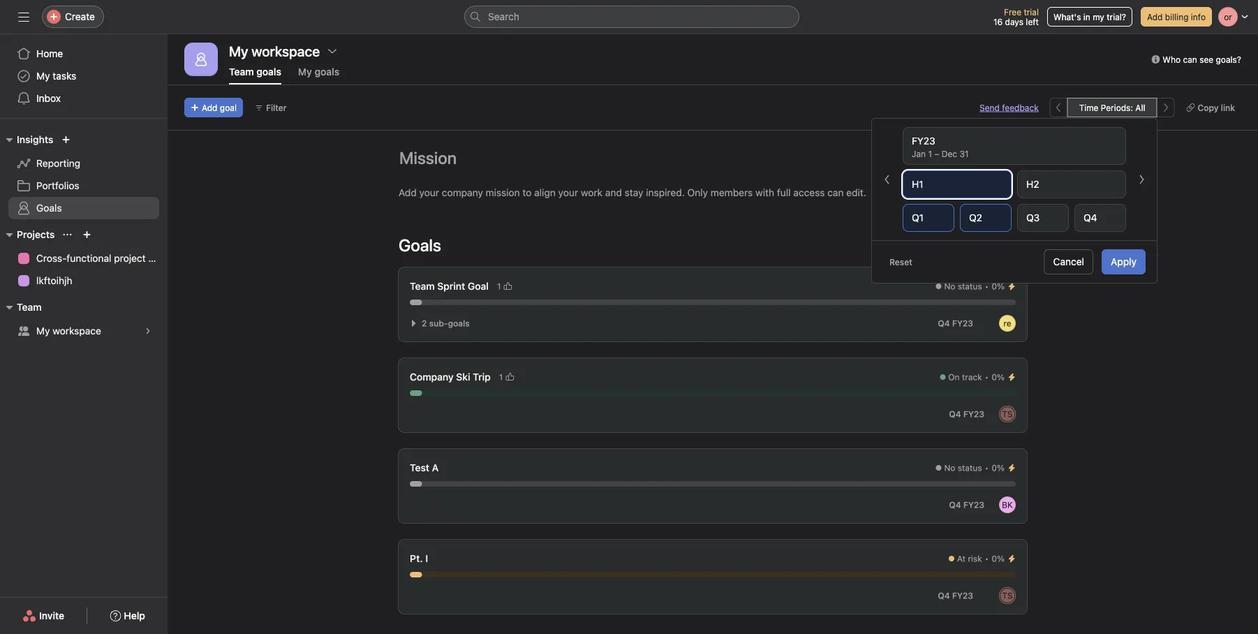Task type: locate. For each thing, give the bounding box(es) containing it.
bk button
[[1000, 497, 1016, 513]]

• for company ski trip
[[985, 372, 989, 382]]

• for test a
[[985, 463, 989, 473]]

goals for team goals
[[257, 66, 281, 78]]

no for team sprint goal
[[945, 282, 956, 291]]

on track
[[949, 372, 983, 382]]

fy23 for pt. i
[[953, 591, 974, 601]]

inbox
[[36, 93, 61, 104]]

1 horizontal spatial toggle goal starred status image
[[523, 373, 531, 381]]

toggle goal starred status image right 0 likes. click to like this task image on the left bottom of page
[[454, 555, 462, 563]]

q4 for company ski trip
[[950, 409, 962, 419]]

1 vertical spatial no status
[[945, 463, 983, 473]]

q4 fy23 for test a
[[950, 500, 985, 510]]

0 vertical spatial ts
[[1003, 409, 1013, 419]]

trial?
[[1107, 12, 1127, 22]]

send feedback
[[980, 103, 1039, 112]]

time periods: all button
[[1068, 98, 1158, 117]]

free trial 16 days left
[[994, 7, 1039, 27]]

1 left –
[[929, 149, 933, 159]]

0 horizontal spatial can
[[828, 187, 844, 198]]

with
[[756, 187, 775, 198]]

0 vertical spatial 1 button
[[495, 279, 515, 293]]

invite button
[[13, 604, 73, 629]]

fy23 up jan
[[912, 135, 936, 147]]

1 vertical spatial 1
[[497, 282, 501, 291]]

q4 fy23 down the at
[[938, 591, 974, 601]]

can left "see"
[[1184, 54, 1198, 64]]

goals up team sprint goal
[[399, 235, 441, 255]]

• 0% for company ski trip
[[985, 372, 1005, 382]]

q4 fy23 button down on track
[[943, 404, 991, 424]]

home
[[36, 48, 63, 59]]

members
[[711, 187, 753, 198]]

link
[[1222, 103, 1236, 112]]

1
[[929, 149, 933, 159], [497, 282, 501, 291], [499, 372, 503, 382]]

no for test a
[[945, 463, 956, 473]]

toggle goal starred status image
[[523, 373, 531, 381], [454, 555, 462, 563]]

new project or portfolio image
[[83, 231, 91, 239]]

0 vertical spatial team
[[229, 66, 254, 78]]

1 inside fy23 jan 1 – dec 31
[[929, 149, 933, 159]]

• for pt. i
[[985, 554, 989, 564]]

fy23 down track
[[964, 409, 985, 419]]

2 horizontal spatial add
[[1148, 12, 1163, 22]]

2 sub-goals button
[[404, 314, 473, 333]]

toggle goal starred status image right trip
[[523, 373, 531, 381]]

q4 fy23 button left the re button
[[932, 314, 980, 333]]

1 vertical spatial status
[[958, 463, 983, 473]]

your left company
[[420, 187, 439, 198]]

0 horizontal spatial add
[[202, 103, 218, 112]]

i
[[426, 553, 428, 564]]

1 ts from the top
[[1003, 409, 1013, 419]]

1 vertical spatial ts
[[1003, 591, 1013, 601]]

show options image
[[327, 45, 338, 57]]

my goals link
[[298, 66, 340, 85]]

1 right goal
[[497, 282, 501, 291]]

• 0% up bk
[[985, 463, 1005, 473]]

1 horizontal spatial add
[[399, 187, 417, 198]]

my goals
[[298, 66, 340, 78]]

goals right 2
[[448, 319, 470, 328]]

filter
[[266, 103, 287, 112]]

what's in my trial? button
[[1048, 7, 1133, 27]]

fy23
[[912, 135, 936, 147], [953, 319, 974, 328], [964, 409, 985, 419], [964, 500, 985, 510], [953, 591, 974, 601]]

projects element
[[0, 222, 168, 295]]

q4 fy23 left the re button
[[938, 319, 974, 328]]

2 vertical spatial 1
[[499, 372, 503, 382]]

1 horizontal spatial your
[[559, 187, 578, 198]]

• 0% up the re button
[[985, 282, 1005, 291]]

add inside add billing info button
[[1148, 12, 1163, 22]]

2 • 0% from the top
[[985, 372, 1005, 382]]

add your company mission to align your work and stay inspired. only members with full access can edit.
[[399, 187, 867, 198]]

2 status from the top
[[958, 463, 983, 473]]

no status for test a
[[945, 463, 983, 473]]

1 status from the top
[[958, 282, 983, 291]]

0% for test a
[[992, 463, 1005, 473]]

my inside my workspace link
[[36, 325, 50, 337]]

q4 fy23 down on track
[[950, 409, 985, 419]]

my inside my goals link
[[298, 66, 312, 78]]

team up goal
[[229, 66, 254, 78]]

4 0% from the top
[[992, 554, 1005, 564]]

q4 fy23 button for test a
[[943, 495, 991, 515]]

free
[[1005, 7, 1022, 17]]

2 ts from the top
[[1003, 591, 1013, 601]]

filter button
[[249, 98, 293, 117]]

fy23 down the at
[[953, 591, 974, 601]]

1 ts button from the top
[[1000, 406, 1016, 423]]

at risk
[[958, 554, 983, 564]]

my left "tasks"
[[36, 70, 50, 82]]

q2
[[970, 212, 983, 224]]

fy23 for test a
[[964, 500, 985, 510]]

my down team dropdown button
[[36, 325, 50, 337]]

lkftoihjh link
[[8, 270, 159, 292]]

4 • from the top
[[985, 554, 989, 564]]

0 vertical spatial toggle goal starred status image
[[523, 373, 531, 381]]

2
[[422, 319, 427, 328]]

goals inside team goals link
[[257, 66, 281, 78]]

goals
[[257, 66, 281, 78], [315, 66, 340, 78], [448, 319, 470, 328]]

1 horizontal spatial team
[[229, 66, 254, 78]]

1 vertical spatial no
[[945, 463, 956, 473]]

ts for pt. i
[[1003, 591, 1013, 601]]

1 horizontal spatial goals
[[315, 66, 340, 78]]

your right align
[[559, 187, 578, 198]]

company
[[410, 371, 454, 383]]

add down mission title text field
[[399, 187, 417, 198]]

1 • 0% from the top
[[985, 282, 1005, 291]]

h2
[[1027, 178, 1040, 190]]

1 button right trip
[[496, 370, 517, 384]]

0% up bk
[[992, 463, 1005, 473]]

0 horizontal spatial toggle goal starred status image
[[454, 555, 462, 563]]

2 • from the top
[[985, 372, 989, 382]]

q4 fy23 button for pt. i
[[932, 586, 980, 606]]

goals down my workspace
[[257, 66, 281, 78]]

3 0% from the top
[[992, 463, 1005, 473]]

1 vertical spatial ts button
[[1000, 587, 1016, 604]]

goals down portfolios
[[36, 202, 62, 214]]

toggle goal starred status image for company ski trip
[[523, 373, 531, 381]]

my
[[1093, 12, 1105, 22]]

•
[[985, 282, 989, 291], [985, 372, 989, 382], [985, 463, 989, 473], [985, 554, 989, 564]]

1 right trip
[[499, 372, 503, 382]]

q4 fy23 left bk
[[950, 500, 985, 510]]

previous year image
[[882, 174, 893, 185]]

31
[[960, 149, 969, 159]]

see details, my workspace image
[[144, 327, 152, 335]]

0 vertical spatial goals
[[36, 202, 62, 214]]

a
[[432, 462, 439, 474]]

q4 fy23 for company ski trip
[[950, 409, 985, 419]]

1 button for team sprint goal
[[495, 279, 515, 293]]

what's in my trial?
[[1054, 12, 1127, 22]]

0 vertical spatial no
[[945, 282, 956, 291]]

work
[[581, 187, 603, 198]]

1 vertical spatial 1 button
[[496, 370, 517, 384]]

0 horizontal spatial your
[[420, 187, 439, 198]]

0 vertical spatial no status
[[945, 282, 983, 291]]

add left the 'billing'
[[1148, 12, 1163, 22]]

can
[[1184, 54, 1198, 64], [828, 187, 844, 198]]

trial
[[1024, 7, 1039, 17]]

1 0% from the top
[[992, 282, 1005, 291]]

team button
[[0, 299, 42, 316]]

new image
[[62, 136, 70, 144]]

1 vertical spatial toggle goal starred status image
[[454, 555, 462, 563]]

• 0% for pt. i
[[985, 554, 1005, 564]]

0% right risk
[[992, 554, 1005, 564]]

fy23 for company ski trip
[[964, 409, 985, 419]]

my
[[298, 66, 312, 78], [36, 70, 50, 82], [36, 325, 50, 337]]

team
[[229, 66, 254, 78], [410, 280, 435, 292], [17, 301, 42, 313]]

0 vertical spatial 1
[[929, 149, 933, 159]]

1 no from the top
[[945, 282, 956, 291]]

3 • from the top
[[985, 463, 989, 473]]

0% for company ski trip
[[992, 372, 1005, 382]]

can left edit.
[[828, 187, 844, 198]]

company ski trip
[[410, 371, 491, 383]]

1 vertical spatial can
[[828, 187, 844, 198]]

3 • 0% from the top
[[985, 463, 1005, 473]]

0 horizontal spatial goals
[[257, 66, 281, 78]]

2 horizontal spatial goals
[[448, 319, 470, 328]]

all
[[1136, 103, 1146, 112]]

q4 for test a
[[950, 500, 962, 510]]

4 • 0% from the top
[[985, 554, 1005, 564]]

1 vertical spatial goals
[[399, 235, 441, 255]]

team goals link
[[229, 66, 281, 85]]

add for add goal
[[202, 103, 218, 112]]

1 horizontal spatial can
[[1184, 54, 1198, 64]]

2 ts button from the top
[[1000, 587, 1016, 604]]

2 vertical spatial team
[[17, 301, 42, 313]]

2 no from the top
[[945, 463, 956, 473]]

ts button
[[1000, 406, 1016, 423], [1000, 587, 1016, 604]]

goals down "show options" icon
[[315, 66, 340, 78]]

goals
[[36, 202, 62, 214], [399, 235, 441, 255]]

1 no status from the top
[[945, 282, 983, 291]]

team down 'lkftoihjh'
[[17, 301, 42, 313]]

feedback
[[1003, 103, 1039, 112]]

• 0%
[[985, 282, 1005, 291], [985, 372, 1005, 382], [985, 463, 1005, 473], [985, 554, 1005, 564]]

0 likes. click to like this task image
[[437, 555, 445, 563]]

0% up the re button
[[992, 282, 1005, 291]]

0%
[[992, 282, 1005, 291], [992, 372, 1005, 382], [992, 463, 1005, 473], [992, 554, 1005, 564]]

2 no status from the top
[[945, 463, 983, 473]]

1 for company ski trip
[[499, 372, 503, 382]]

2 horizontal spatial team
[[410, 280, 435, 292]]

1 vertical spatial add
[[202, 103, 218, 112]]

see
[[1200, 54, 1214, 64]]

0% right track
[[992, 372, 1005, 382]]

add left goal
[[202, 103, 218, 112]]

my down my workspace
[[298, 66, 312, 78]]

0 vertical spatial ts button
[[1000, 406, 1016, 423]]

1 • from the top
[[985, 282, 989, 291]]

0 vertical spatial add
[[1148, 12, 1163, 22]]

mission
[[486, 187, 520, 198]]

q4
[[1084, 212, 1098, 224], [938, 319, 950, 328], [950, 409, 962, 419], [950, 500, 962, 510], [938, 591, 950, 601]]

no status
[[945, 282, 983, 291], [945, 463, 983, 473]]

• 0% right track
[[985, 372, 1005, 382]]

1 button right goal
[[495, 279, 515, 293]]

team left sprint
[[410, 280, 435, 292]]

goal
[[468, 280, 489, 292]]

• 0% right risk
[[985, 554, 1005, 564]]

2 0% from the top
[[992, 372, 1005, 382]]

q4 fy23 button down the at
[[932, 586, 980, 606]]

functional
[[67, 253, 111, 264]]

1 vertical spatial team
[[410, 280, 435, 292]]

company
[[442, 187, 483, 198]]

0 horizontal spatial goals
[[36, 202, 62, 214]]

risk
[[968, 554, 983, 564]]

time periods: all
[[1080, 103, 1146, 112]]

lkftoihjh
[[36, 275, 72, 286]]

0 vertical spatial status
[[958, 282, 983, 291]]

fy23 left bk button
[[964, 500, 985, 510]]

goals for my goals
[[315, 66, 340, 78]]

my inside the my tasks 'link'
[[36, 70, 50, 82]]

show options, current sort, top image
[[63, 231, 72, 239]]

search button
[[465, 6, 800, 28]]

h1
[[912, 178, 924, 190]]

to
[[523, 187, 532, 198]]

full
[[777, 187, 791, 198]]

team for team sprint goal
[[410, 280, 435, 292]]

goals inside my goals link
[[315, 66, 340, 78]]

sprint
[[437, 280, 465, 292]]

q4 fy23 button left bk
[[943, 495, 991, 515]]

add inside add goal button
[[202, 103, 218, 112]]

0 horizontal spatial team
[[17, 301, 42, 313]]

2 vertical spatial add
[[399, 187, 417, 198]]

time
[[1080, 103, 1099, 112]]

ts
[[1003, 409, 1013, 419], [1003, 591, 1013, 601]]



Task type: describe. For each thing, give the bounding box(es) containing it.
periods:
[[1101, 103, 1134, 112]]

cross-functional project plan
[[36, 253, 168, 264]]

ts button for pt. i
[[1000, 587, 1016, 604]]

stay
[[625, 187, 644, 198]]

sub-
[[429, 319, 448, 328]]

invite
[[39, 610, 64, 622]]

my for my tasks
[[36, 70, 50, 82]]

team inside dropdown button
[[17, 301, 42, 313]]

hide sidebar image
[[18, 11, 29, 22]]

q4 for pt. i
[[938, 591, 950, 601]]

in
[[1084, 12, 1091, 22]]

plan
[[148, 253, 168, 264]]

add for add billing info
[[1148, 12, 1163, 22]]

global element
[[0, 34, 168, 118]]

1 horizontal spatial goals
[[399, 235, 441, 255]]

ski
[[456, 371, 471, 383]]

cancel
[[1054, 256, 1085, 268]]

16
[[994, 17, 1003, 27]]

portfolios
[[36, 180, 79, 191]]

q1
[[912, 212, 924, 224]]

my tasks link
[[8, 65, 159, 87]]

add billing info button
[[1141, 7, 1213, 27]]

portfolios link
[[8, 175, 159, 197]]

2 your from the left
[[559, 187, 578, 198]]

Mission title text field
[[390, 142, 460, 174]]

dec
[[942, 149, 958, 159]]

next year image
[[1137, 174, 1148, 185]]

info
[[1192, 12, 1206, 22]]

insights element
[[0, 127, 168, 222]]

inspired.
[[646, 187, 685, 198]]

goals?
[[1217, 54, 1242, 64]]

workspace
[[53, 325, 101, 337]]

status for test a
[[958, 463, 983, 473]]

apply button
[[1102, 249, 1146, 275]]

test a
[[410, 462, 439, 474]]

apply
[[1111, 256, 1137, 268]]

re
[[1004, 319, 1012, 328]]

• for team sprint goal
[[985, 282, 989, 291]]

reporting
[[36, 158, 80, 169]]

1 for team sprint goal
[[497, 282, 501, 291]]

fy23 left the re button
[[953, 319, 974, 328]]

what's
[[1054, 12, 1082, 22]]

1 your from the left
[[420, 187, 439, 198]]

• 0% for test a
[[985, 463, 1005, 473]]

my workspace
[[229, 43, 320, 59]]

re button
[[1000, 315, 1016, 332]]

fy23 jan 1 – dec 31
[[912, 135, 969, 159]]

left
[[1026, 17, 1039, 27]]

bk
[[1002, 500, 1014, 510]]

q4 fy23 for pt. i
[[938, 591, 974, 601]]

send
[[980, 103, 1000, 112]]

cross-functional project plan link
[[8, 247, 168, 270]]

ts for company ski trip
[[1003, 409, 1013, 419]]

team for team goals
[[229, 66, 254, 78]]

test
[[410, 462, 430, 474]]

0% for pt. i
[[992, 554, 1005, 564]]

toggle goal starred status image for pt. i
[[454, 555, 462, 563]]

• 0% for team sprint goal
[[985, 282, 1005, 291]]

create
[[65, 11, 95, 22]]

track
[[963, 372, 983, 382]]

search list box
[[465, 6, 800, 28]]

create button
[[42, 6, 104, 28]]

add for add your company mission to align your work and stay inspired. only members with full access can edit.
[[399, 187, 417, 198]]

help
[[124, 610, 145, 622]]

goals link
[[8, 197, 159, 219]]

tasks
[[53, 70, 76, 82]]

pt.
[[410, 553, 423, 564]]

2 sub-goals
[[422, 319, 470, 328]]

my workspace link
[[8, 320, 159, 342]]

0% for team sprint goal
[[992, 282, 1005, 291]]

1 button for company ski trip
[[496, 370, 517, 384]]

inbox link
[[8, 87, 159, 110]]

my tasks
[[36, 70, 76, 82]]

goals inside insights element
[[36, 202, 62, 214]]

–
[[935, 149, 940, 159]]

status for team sprint goal
[[958, 282, 983, 291]]

projects
[[17, 229, 55, 240]]

cancel button
[[1045, 249, 1094, 275]]

at
[[958, 554, 966, 564]]

my for my goals
[[298, 66, 312, 78]]

reset
[[890, 257, 913, 267]]

copy
[[1198, 103, 1219, 112]]

add billing info
[[1148, 12, 1206, 22]]

copy link button
[[1181, 98, 1242, 117]]

home link
[[8, 43, 159, 65]]

q4 fy23 button for company ski trip
[[943, 404, 991, 424]]

reset button
[[884, 252, 919, 272]]

team goals
[[229, 66, 281, 78]]

goals inside 2 sub-goals button
[[448, 319, 470, 328]]

no status for team sprint goal
[[945, 282, 983, 291]]

pt. i
[[410, 553, 428, 564]]

q3
[[1027, 212, 1040, 224]]

copy link
[[1198, 103, 1236, 112]]

my for my workspace
[[36, 325, 50, 337]]

goal
[[220, 103, 237, 112]]

and
[[606, 187, 622, 198]]

projects button
[[0, 226, 55, 243]]

add goal button
[[184, 98, 243, 117]]

my workspace
[[36, 325, 101, 337]]

only
[[688, 187, 708, 198]]

on
[[949, 372, 960, 382]]

reporting link
[[8, 152, 159, 175]]

team sprint goal
[[410, 280, 489, 292]]

project
[[114, 253, 146, 264]]

send feedback link
[[980, 101, 1039, 114]]

teams element
[[0, 295, 168, 345]]

add goal
[[202, 103, 237, 112]]

ts button for company ski trip
[[1000, 406, 1016, 423]]

days
[[1006, 17, 1024, 27]]

billing
[[1166, 12, 1189, 22]]

who can see goals?
[[1163, 54, 1242, 64]]

fy23 inside fy23 jan 1 – dec 31
[[912, 135, 936, 147]]

0 vertical spatial can
[[1184, 54, 1198, 64]]



Task type: vqa. For each thing, say whether or not it's contained in the screenshot.
trial
yes



